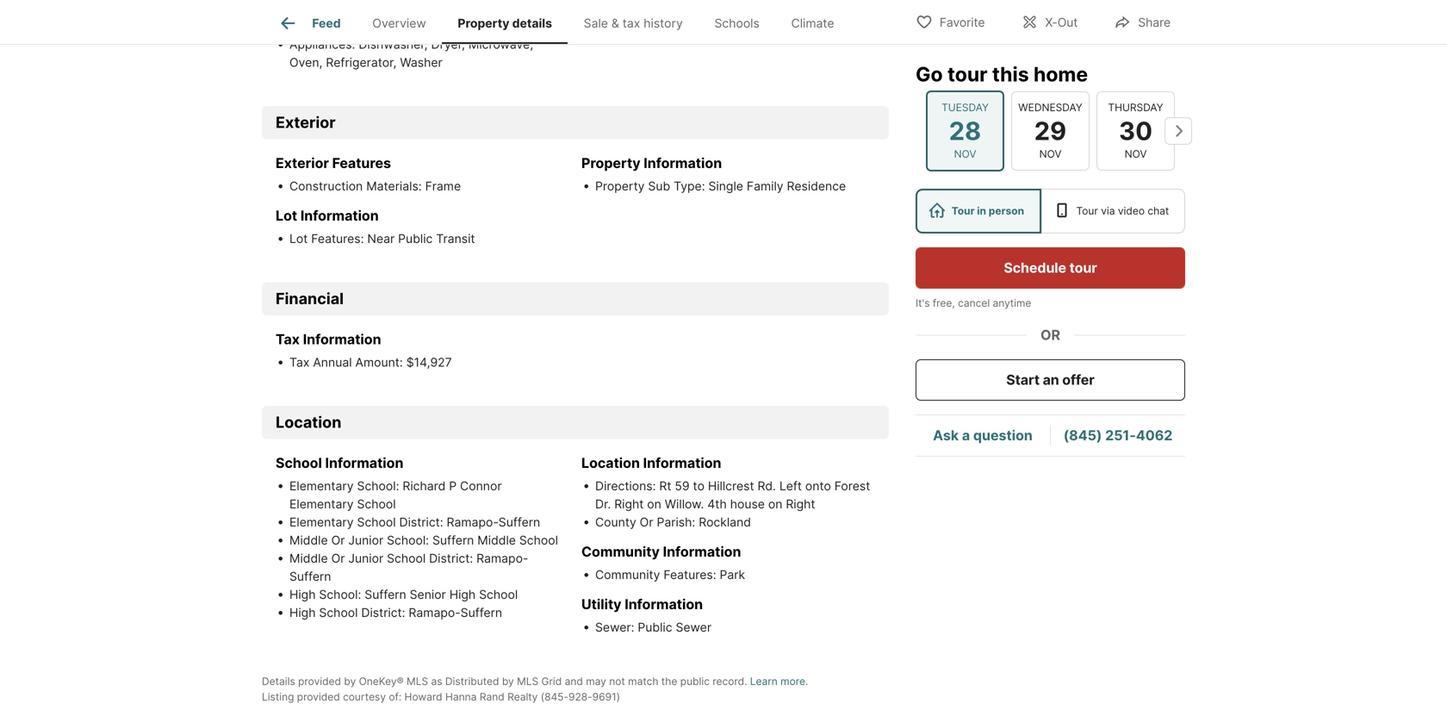 Task type: locate. For each thing, give the bounding box(es) containing it.
2 vertical spatial district:
[[361, 605, 405, 620]]

suffern up the distributed
[[461, 605, 502, 620]]

sewer:
[[595, 620, 635, 635]]

1 horizontal spatial nov
[[1040, 148, 1062, 160]]

2 junior from the top
[[348, 551, 384, 566]]

1 horizontal spatial by
[[502, 675, 514, 688]]

cancel
[[958, 297, 990, 309]]

2 vertical spatial ramapo-
[[409, 605, 461, 620]]

thursday
[[1108, 101, 1164, 114]]

tab list containing feed
[[262, 0, 864, 44]]

nov down 30 at the top right
[[1125, 148, 1147, 160]]

home
[[1034, 62, 1088, 86]]

start an offer button
[[916, 359, 1186, 401]]

(845)
[[1064, 427, 1102, 444]]

right down left at the bottom of page
[[786, 497, 816, 511]]

transit
[[436, 231, 475, 246]]

tour inside button
[[1070, 259, 1097, 276]]

information up "type:"
[[644, 155, 722, 171]]

rand
[[480, 691, 505, 703]]

mls up the "howard"
[[407, 675, 428, 688]]

4062
[[1136, 427, 1173, 444]]

school: inside the high school: suffern senior high school high school district: ramapo-suffern
[[319, 587, 361, 602]]

location information
[[582, 455, 722, 471]]

or left parish:
[[640, 515, 654, 530]]

1 vertical spatial provided
[[297, 691, 340, 703]]

1 junior from the top
[[348, 533, 384, 548]]

2 vertical spatial school:
[[319, 587, 361, 602]]

information
[[651, 5, 729, 22], [644, 155, 722, 171], [301, 207, 379, 224], [303, 331, 381, 348], [325, 455, 404, 471], [643, 455, 722, 471], [663, 543, 741, 560], [625, 596, 703, 613]]

1 vertical spatial junior
[[348, 551, 384, 566]]

0 vertical spatial tour
[[948, 62, 988, 86]]

oven,
[[290, 55, 323, 70]]

0 vertical spatial public
[[398, 231, 433, 246]]

district: down middle or junior school: suffern middle school
[[429, 551, 473, 566]]

features: for community information
[[664, 567, 717, 582]]

features: left near
[[311, 231, 364, 246]]

nov inside thursday 30 nov
[[1125, 148, 1147, 160]]

provided right 'listing'
[[297, 691, 340, 703]]

1 vertical spatial school:
[[387, 533, 429, 548]]

tour left in
[[952, 205, 975, 217]]

0 horizontal spatial tour
[[948, 62, 988, 86]]

location
[[276, 413, 342, 432], [582, 455, 640, 471]]

school information
[[276, 455, 404, 471]]

tour for tour via video chat
[[1077, 205, 1098, 217]]

granite
[[390, 19, 431, 34]]

information inside the lot information lot features: near public transit
[[301, 207, 379, 224]]

4th
[[708, 497, 727, 511]]

by up "realty"
[[502, 675, 514, 688]]

hanna
[[445, 691, 477, 703]]

mls up "realty"
[[517, 675, 539, 688]]

nov down 28
[[954, 148, 977, 160]]

exterior up construction
[[276, 155, 329, 171]]

amount:
[[355, 355, 403, 370]]

suffern down middle or junior school district:
[[290, 569, 331, 584]]

type:
[[674, 179, 705, 193]]

property for information
[[582, 155, 641, 171]]

1 horizontal spatial on
[[768, 497, 783, 511]]

in
[[977, 205, 987, 217]]

1 horizontal spatial tour
[[1077, 205, 1098, 217]]

nov
[[954, 148, 977, 160], [1040, 148, 1062, 160], [1125, 148, 1147, 160]]

features: up refrigerator,
[[334, 19, 386, 34]]

1 vertical spatial public
[[638, 620, 673, 635]]

2 nov from the left
[[1040, 148, 1062, 160]]

on
[[647, 497, 662, 511], [768, 497, 783, 511]]

2 horizontal spatial nov
[[1125, 148, 1147, 160]]

information up elementary school: on the bottom left of the page
[[325, 455, 404, 471]]

school: down elementary school district: ramapo-suffern
[[387, 533, 429, 548]]

school:
[[357, 479, 399, 493], [387, 533, 429, 548], [319, 587, 361, 602]]

tour left "via"
[[1077, 205, 1098, 217]]

0 vertical spatial location
[[276, 413, 342, 432]]

information inside the "utility information sewer: public sewer"
[[625, 596, 703, 613]]

favorite button
[[901, 4, 1000, 39]]

0 vertical spatial elementary
[[290, 479, 354, 493]]

2 by from the left
[[502, 675, 514, 688]]

1 vertical spatial exterior
[[276, 155, 329, 171]]

1 horizontal spatial mls
[[517, 675, 539, 688]]

ramapo- inside the high school: suffern senior high school high school district: ramapo-suffern
[[409, 605, 461, 620]]

a
[[962, 427, 970, 444]]

features: inside the lot information lot features: near public transit
[[311, 231, 364, 246]]

high school: suffern senior high school high school district: ramapo-suffern
[[290, 587, 518, 620]]

property inside tab
[[458, 16, 510, 30]]

richard p connor elementary school
[[290, 479, 502, 511]]

school: down school information
[[357, 479, 399, 493]]

information for community
[[663, 543, 741, 560]]

materials:
[[366, 179, 422, 193]]

0 horizontal spatial public
[[398, 231, 433, 246]]

nov inside tuesday 28 nov
[[954, 148, 977, 160]]

0 horizontal spatial mls
[[407, 675, 428, 688]]

2 right from the left
[[786, 497, 816, 511]]

features: inside community information community features: park
[[664, 567, 717, 582]]

tour inside option
[[1077, 205, 1098, 217]]

community down county at the left of the page
[[582, 543, 660, 560]]

2 vertical spatial or
[[331, 551, 345, 566]]

nov for 28
[[954, 148, 977, 160]]

0 horizontal spatial nov
[[954, 148, 977, 160]]

0 vertical spatial lot
[[276, 207, 297, 224]]

sub
[[648, 179, 671, 193]]

location up directions:
[[582, 455, 640, 471]]

1 horizontal spatial tour
[[1070, 259, 1097, 276]]

0 horizontal spatial right
[[615, 497, 644, 511]]

public left "sewer"
[[638, 620, 673, 635]]

school: for elementary
[[357, 479, 399, 493]]

details
[[262, 675, 295, 688]]

favorite
[[940, 15, 985, 30]]

0 vertical spatial district:
[[399, 515, 443, 530]]

community
[[582, 543, 660, 560], [595, 567, 660, 582]]

elementary for elementary school:
[[290, 479, 354, 493]]

2 exterior from the top
[[276, 155, 329, 171]]

forest
[[835, 479, 871, 493]]

1 nov from the left
[[954, 148, 977, 160]]

district: down the ramapo- suffern
[[361, 605, 405, 620]]

person
[[989, 205, 1025, 217]]

ask
[[933, 427, 959, 444]]

1 vertical spatial ramapo-
[[477, 551, 529, 566]]

and
[[565, 675, 583, 688]]

0 vertical spatial exterior
[[276, 113, 336, 132]]

realty
[[508, 691, 538, 703]]

public right near
[[398, 231, 433, 246]]

3 elementary from the top
[[290, 515, 354, 530]]

exterior inside exterior features construction materials: frame
[[276, 155, 329, 171]]

middle
[[290, 533, 328, 548], [478, 533, 516, 548], [290, 551, 328, 566]]

information inside bathroom information bathrooms full: 1
[[651, 5, 729, 22]]

30
[[1119, 116, 1153, 146]]

district:
[[399, 515, 443, 530], [429, 551, 473, 566], [361, 605, 405, 620]]

0 horizontal spatial tour
[[952, 205, 975, 217]]

1 vertical spatial tour
[[1070, 259, 1097, 276]]

community information community features: park
[[582, 543, 745, 582]]

None button
[[926, 90, 1005, 171], [1012, 91, 1090, 171], [1097, 91, 1175, 171], [926, 90, 1005, 171], [1012, 91, 1090, 171], [1097, 91, 1175, 171]]

to
[[693, 479, 705, 493]]

school: down middle or junior school district:
[[319, 587, 361, 602]]

suffern down connor
[[499, 515, 540, 530]]

start
[[1007, 371, 1040, 388]]

history
[[644, 16, 683, 30]]

2 vertical spatial features:
[[664, 567, 717, 582]]

or
[[1041, 327, 1061, 343]]

junior up middle or junior school district:
[[348, 533, 384, 548]]

senior
[[410, 587, 446, 602]]

information up 59
[[643, 455, 722, 471]]

1 horizontal spatial right
[[786, 497, 816, 511]]

information down construction
[[301, 207, 379, 224]]

tour right schedule at the right top of the page
[[1070, 259, 1097, 276]]

0 vertical spatial or
[[640, 515, 654, 530]]

bathroom information bathrooms full: 1
[[582, 5, 729, 44]]

1 horizontal spatial public
[[638, 620, 673, 635]]

information down the rockland
[[663, 543, 741, 560]]

0 horizontal spatial on
[[647, 497, 662, 511]]

29
[[1035, 116, 1067, 146]]

bathroom
[[582, 5, 648, 22]]

0 horizontal spatial by
[[344, 675, 356, 688]]

financial
[[276, 289, 344, 308]]

nov for 29
[[1040, 148, 1062, 160]]

(845) 251-4062
[[1064, 427, 1173, 444]]

tour for go
[[948, 62, 988, 86]]

nov down the 29
[[1040, 148, 1062, 160]]

right
[[615, 497, 644, 511], [786, 497, 816, 511]]

an
[[1043, 371, 1060, 388]]

1
[[687, 29, 692, 44]]

tax down "financial"
[[276, 331, 300, 348]]

or down elementary school: on the bottom left of the page
[[331, 551, 345, 566]]

or up middle or junior school district:
[[331, 533, 345, 548]]

1 elementary from the top
[[290, 479, 354, 493]]

1 vertical spatial or
[[331, 533, 345, 548]]

1 right from the left
[[615, 497, 644, 511]]

0 vertical spatial property
[[458, 16, 510, 30]]

1 exterior from the top
[[276, 113, 336, 132]]

ramapo- inside the ramapo- suffern
[[477, 551, 529, 566]]

features: left park
[[664, 567, 717, 582]]

list box containing tour in person
[[916, 189, 1186, 234]]

x-out button
[[1007, 4, 1093, 39]]

suffern down the ramapo- suffern
[[365, 587, 406, 602]]

suffern down elementary school district: ramapo-suffern
[[433, 533, 474, 548]]

information inside property information property sub type: single family residence
[[644, 155, 722, 171]]

1 vertical spatial property
[[582, 155, 641, 171]]

property information property sub type: single family residence
[[582, 155, 846, 193]]

dishwasher,
[[359, 37, 428, 52]]

middle or junior school: suffern middle school
[[290, 533, 558, 548]]

information for school
[[325, 455, 404, 471]]

community up utility
[[595, 567, 660, 582]]

next image
[[1165, 117, 1193, 145]]

frame
[[425, 179, 461, 193]]

1 vertical spatial elementary
[[290, 497, 354, 511]]

information inside tax information tax annual amount: $14,927
[[303, 331, 381, 348]]

junior up the high school: suffern senior high school high school district: ramapo-suffern
[[348, 551, 384, 566]]

(845) 251-4062 link
[[1064, 427, 1173, 444]]

1 horizontal spatial location
[[582, 455, 640, 471]]

school: for high
[[319, 587, 361, 602]]

tour inside option
[[952, 205, 975, 217]]

right down directions:
[[615, 497, 644, 511]]

climate tab
[[776, 3, 850, 44]]

0 vertical spatial features:
[[334, 19, 386, 34]]

on down the "rt"
[[647, 497, 662, 511]]

location up school information
[[276, 413, 342, 432]]

tour for tour in person
[[952, 205, 975, 217]]

1 vertical spatial features:
[[311, 231, 364, 246]]

elementary inside richard p connor elementary school
[[290, 497, 354, 511]]

tour for schedule
[[1070, 259, 1097, 276]]

0 horizontal spatial location
[[276, 413, 342, 432]]

tour up "tuesday"
[[948, 62, 988, 86]]

school inside richard p connor elementary school
[[357, 497, 396, 511]]

3 nov from the left
[[1125, 148, 1147, 160]]

details
[[512, 16, 552, 30]]

suffern
[[499, 515, 540, 530], [433, 533, 474, 548], [290, 569, 331, 584], [365, 587, 406, 602], [461, 605, 502, 620]]

elementary
[[290, 479, 354, 493], [290, 497, 354, 511], [290, 515, 354, 530]]

district: inside the high school: suffern senior high school high school district: ramapo-suffern
[[361, 605, 405, 620]]

0 vertical spatial ramapo-
[[447, 515, 499, 530]]

tax left annual
[[290, 355, 310, 370]]

2 elementary from the top
[[290, 497, 354, 511]]

information for tax
[[303, 331, 381, 348]]

exterior down oven,
[[276, 113, 336, 132]]

provided right details
[[298, 675, 341, 688]]

information up annual
[[303, 331, 381, 348]]

1 vertical spatial community
[[595, 567, 660, 582]]

nov inside wednesday 29 nov
[[1040, 148, 1062, 160]]

rd.
[[758, 479, 776, 493]]

by up courtesy
[[344, 675, 356, 688]]

information up "sewer"
[[625, 596, 703, 613]]

listing
[[262, 691, 294, 703]]

tab list
[[262, 0, 864, 44]]

2 vertical spatial elementary
[[290, 515, 354, 530]]

district: up middle or junior school: suffern middle school
[[399, 515, 443, 530]]

0 vertical spatial school:
[[357, 479, 399, 493]]

251-
[[1106, 427, 1136, 444]]

list box
[[916, 189, 1186, 234]]

overview tab
[[357, 3, 442, 44]]

0 vertical spatial tax
[[276, 331, 300, 348]]

1 tour from the left
[[952, 205, 975, 217]]

0 vertical spatial junior
[[348, 533, 384, 548]]

information up 1
[[651, 5, 729, 22]]

exterior features construction materials: frame
[[276, 155, 461, 193]]

property details tab
[[442, 3, 568, 44]]

sewer
[[676, 620, 712, 635]]

on down rd.
[[768, 497, 783, 511]]

928-
[[569, 691, 593, 703]]

full:
[[661, 29, 683, 44]]

onekey®
[[359, 675, 404, 688]]

2 tour from the left
[[1077, 205, 1098, 217]]

offer
[[1063, 371, 1095, 388]]

information inside community information community features: park
[[663, 543, 741, 560]]

wednesday 29 nov
[[1019, 101, 1083, 160]]

1 vertical spatial location
[[582, 455, 640, 471]]



Task type: vqa. For each thing, say whether or not it's contained in the screenshot.
bottommost Elementary
yes



Task type: describe. For each thing, give the bounding box(es) containing it.
dishwasher, dryer, microwave, oven, refrigerator, washer
[[290, 37, 533, 70]]

bathrooms
[[595, 29, 657, 44]]

directions:
[[595, 479, 660, 493]]

refrigerator,
[[326, 55, 397, 70]]

public inside the lot information lot features: near public transit
[[398, 231, 433, 246]]

county
[[595, 515, 637, 530]]

middle for middle or junior school: suffern middle school
[[290, 533, 328, 548]]

tuesday 28 nov
[[942, 101, 989, 160]]

thursday 30 nov
[[1108, 101, 1164, 160]]

not
[[609, 675, 625, 688]]

dr.
[[595, 497, 611, 511]]

exterior for exterior features construction materials: frame
[[276, 155, 329, 171]]

1 by from the left
[[344, 675, 356, 688]]

middle for middle or junior school district:
[[290, 551, 328, 566]]

question
[[974, 427, 1033, 444]]

exterior for exterior
[[276, 113, 336, 132]]

2 on from the left
[[768, 497, 783, 511]]

junior for school
[[348, 551, 384, 566]]

go tour this home
[[916, 62, 1088, 86]]

or for middle or junior school:
[[331, 533, 345, 548]]

location for location
[[276, 413, 342, 432]]

share button
[[1100, 4, 1186, 39]]

1 mls from the left
[[407, 675, 428, 688]]

out
[[1058, 15, 1078, 30]]

may
[[586, 675, 606, 688]]

of:
[[389, 691, 402, 703]]

1 vertical spatial lot
[[290, 231, 308, 246]]

county or parish: rockland
[[595, 515, 751, 530]]

middle or junior school district:
[[290, 551, 477, 566]]

p
[[449, 479, 457, 493]]

or for county or parish:
[[640, 515, 654, 530]]

dryer,
[[431, 37, 465, 52]]

free,
[[933, 297, 955, 309]]

1 vertical spatial tax
[[290, 355, 310, 370]]

it's
[[916, 297, 930, 309]]

video
[[1118, 205, 1145, 217]]

2 mls from the left
[[517, 675, 539, 688]]

the
[[662, 675, 678, 688]]

more.
[[781, 675, 808, 688]]

information for bathroom
[[651, 5, 729, 22]]

rockland
[[699, 515, 751, 530]]

annual
[[313, 355, 352, 370]]

washer
[[400, 55, 443, 70]]

9691)
[[593, 691, 620, 703]]

elementary school:
[[290, 479, 403, 493]]

information for location
[[643, 455, 722, 471]]

overview
[[372, 16, 426, 30]]

microwave,
[[469, 37, 533, 52]]

information for utility
[[625, 596, 703, 613]]

feed link
[[278, 13, 341, 34]]

rt 59 to hillcrest rd. left onto forest dr. right on willow. 4th house on right
[[595, 479, 871, 511]]

learn
[[750, 675, 778, 688]]

counters
[[435, 19, 487, 34]]

tuesday
[[942, 101, 989, 114]]

property for details
[[458, 16, 510, 30]]

location for location information
[[582, 455, 640, 471]]

elementary for elementary school district: ramapo-suffern
[[290, 515, 354, 530]]

distributed
[[445, 675, 499, 688]]

tour via video chat option
[[1042, 189, 1186, 234]]

information for property
[[644, 155, 722, 171]]

junior for school:
[[348, 533, 384, 548]]

lot information lot features: near public transit
[[276, 207, 475, 246]]

anytime
[[993, 297, 1032, 309]]

elementary school district: ramapo-suffern
[[290, 515, 540, 530]]

house
[[730, 497, 765, 511]]

1 on from the left
[[647, 497, 662, 511]]

rt
[[660, 479, 672, 493]]

suffern inside the ramapo- suffern
[[290, 569, 331, 584]]

$14,927
[[406, 355, 452, 370]]

sale & tax history
[[584, 16, 683, 30]]

2 vertical spatial property
[[595, 179, 645, 193]]

tour in person
[[952, 205, 1025, 217]]

left
[[780, 479, 802, 493]]

59
[[675, 479, 690, 493]]

features: for lot information
[[311, 231, 364, 246]]

feed
[[312, 16, 341, 30]]

information for lot
[[301, 207, 379, 224]]

via
[[1101, 205, 1115, 217]]

richard
[[403, 479, 446, 493]]

interior
[[290, 19, 330, 34]]

nov for 30
[[1125, 148, 1147, 160]]

schools
[[715, 16, 760, 30]]

single
[[709, 179, 744, 193]]

grid
[[542, 675, 562, 688]]

0 vertical spatial provided
[[298, 675, 341, 688]]

start an offer
[[1007, 371, 1095, 388]]

ask a question
[[933, 427, 1033, 444]]

residence
[[787, 179, 846, 193]]

ask a question link
[[933, 427, 1033, 444]]

courtesy
[[343, 691, 386, 703]]

tour in person option
[[916, 189, 1042, 234]]

appliances:
[[290, 37, 359, 52]]

schedule
[[1004, 259, 1067, 276]]

details provided by onekey® mls as distributed by mls grid and may not match the public record. learn more. listing provided courtesy of: howard hanna rand realty (845-928-9691)
[[262, 675, 808, 703]]

onto
[[806, 479, 831, 493]]

it's free, cancel anytime
[[916, 297, 1032, 309]]

28
[[949, 116, 982, 146]]

willow.
[[665, 497, 704, 511]]

tax
[[623, 16, 640, 30]]

public
[[681, 675, 710, 688]]

match
[[628, 675, 659, 688]]

go
[[916, 62, 943, 86]]

schools tab
[[699, 3, 776, 44]]

1 vertical spatial district:
[[429, 551, 473, 566]]

0 vertical spatial community
[[582, 543, 660, 560]]

public inside the "utility information sewer: public sewer"
[[638, 620, 673, 635]]

family
[[747, 179, 784, 193]]

sale & tax history tab
[[568, 3, 699, 44]]

park
[[720, 567, 745, 582]]

ramapo- suffern
[[290, 551, 529, 584]]

tax information tax annual amount: $14,927
[[276, 331, 452, 370]]



